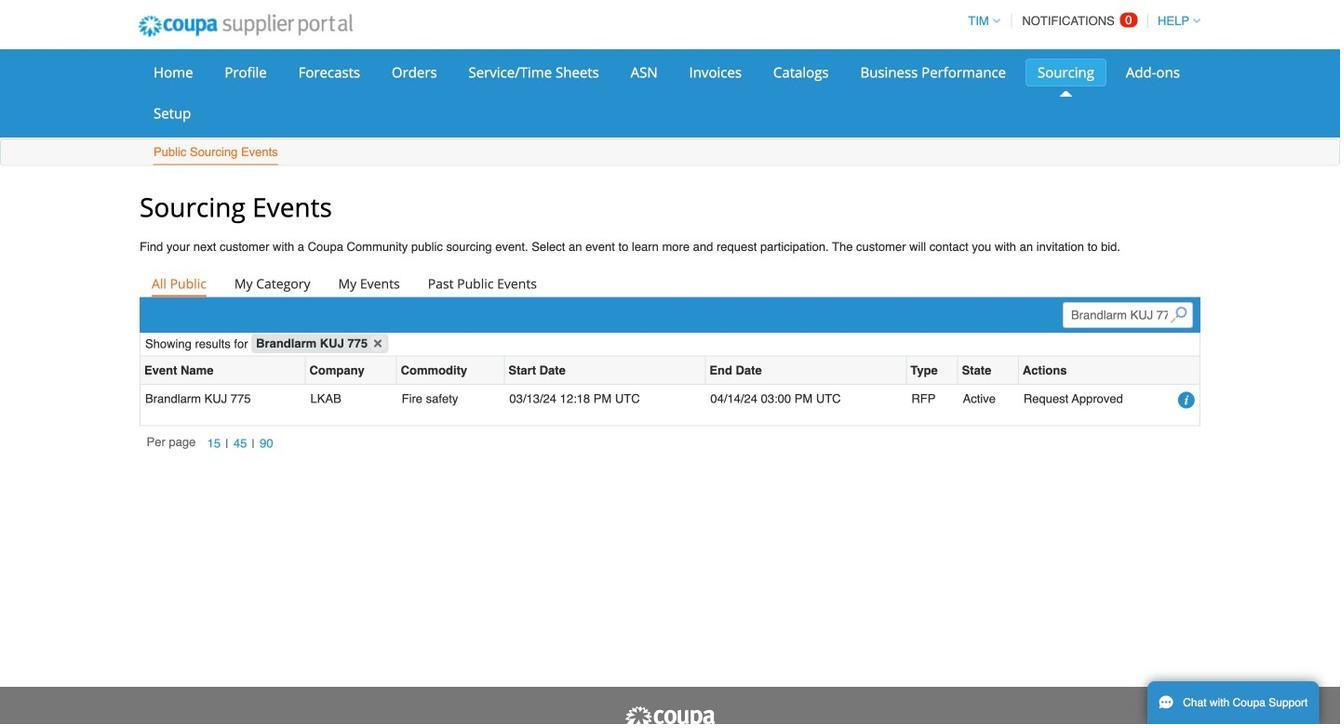 Task type: locate. For each thing, give the bounding box(es) containing it.
0 horizontal spatial coupa supplier portal image
[[126, 3, 365, 49]]

0 horizontal spatial navigation
[[147, 434, 278, 454]]

1 horizontal spatial coupa supplier portal image
[[624, 706, 717, 725]]

1 vertical spatial coupa supplier portal image
[[624, 706, 717, 725]]

1 horizontal spatial navigation
[[960, 3, 1200, 39]]

0 vertical spatial coupa supplier portal image
[[126, 3, 365, 49]]

navigation
[[960, 3, 1200, 39], [147, 434, 278, 454]]

clear filter image
[[370, 335, 386, 352]]

coupa supplier portal image
[[126, 3, 365, 49], [624, 706, 717, 725]]

1 vertical spatial navigation
[[147, 434, 278, 454]]

tab list
[[140, 271, 1200, 297]]

Search text field
[[1063, 302, 1193, 328]]



Task type: describe. For each thing, give the bounding box(es) containing it.
search image
[[1170, 307, 1187, 324]]

0 vertical spatial navigation
[[960, 3, 1200, 39]]



Task type: vqa. For each thing, say whether or not it's contained in the screenshot.
Search text field
yes



